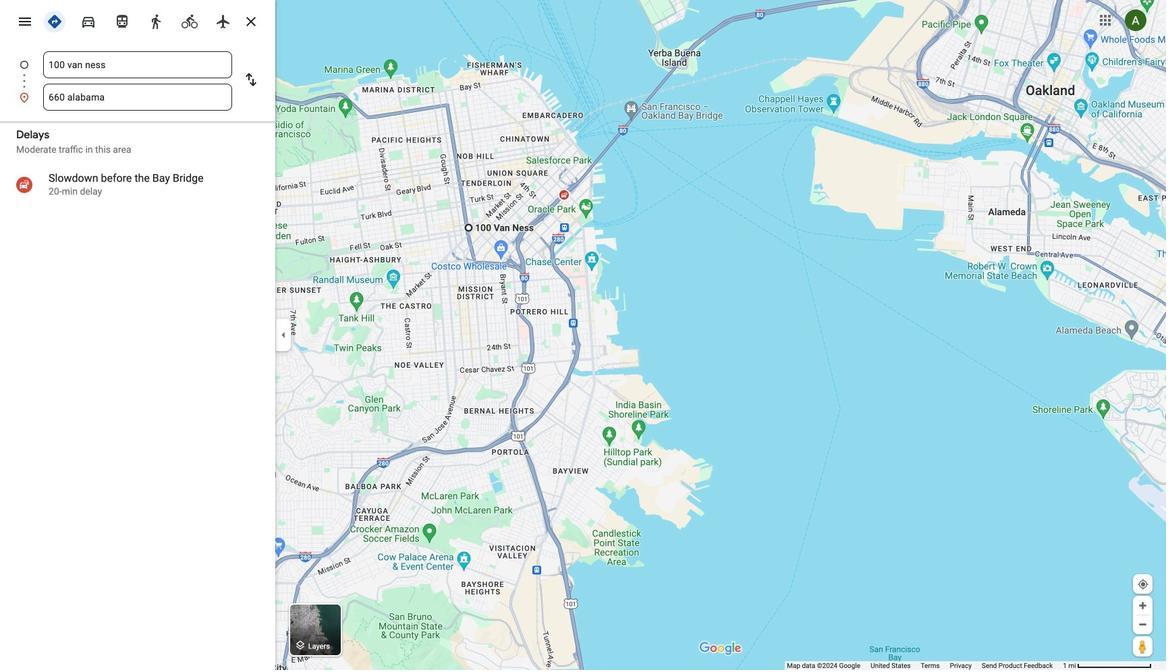 Task type: vqa. For each thing, say whether or not it's contained in the screenshot.
first option from the left
yes



Task type: locate. For each thing, give the bounding box(es) containing it.
directions main content
[[0, 0, 276, 671]]

none radio the 'transit'
[[108, 8, 136, 32]]

None radio
[[41, 8, 69, 32], [142, 8, 170, 32], [209, 8, 238, 32]]

none field up destination 660 alabama field
[[49, 51, 227, 78]]

1 list item from the top
[[0, 51, 298, 95]]

best travel modes image
[[47, 14, 63, 30]]

1 none field from the top
[[49, 51, 227, 78]]

none field destination 660 alabama
[[49, 84, 227, 111]]

list item down the starting point 100 van ness field
[[0, 84, 276, 111]]

2 horizontal spatial none radio
[[209, 8, 238, 32]]

none radio driving
[[74, 8, 103, 32]]

2 list item from the top
[[0, 84, 276, 111]]

none radio cycling
[[176, 8, 204, 32]]

none radio flights
[[209, 8, 238, 32]]

3 none radio from the left
[[176, 8, 204, 32]]

None radio
[[74, 8, 103, 32], [108, 8, 136, 32], [176, 8, 204, 32]]

1 horizontal spatial none radio
[[142, 8, 170, 32]]

none radio right cycling radio
[[209, 8, 238, 32]]

driving image
[[80, 14, 97, 30]]

0 vertical spatial none field
[[49, 51, 227, 78]]

1 none radio from the left
[[41, 8, 69, 32]]

1 horizontal spatial none radio
[[108, 8, 136, 32]]

none radio right the walking option
[[176, 8, 204, 32]]

0 horizontal spatial none radio
[[74, 8, 103, 32]]

list
[[0, 51, 298, 111]]

1 vertical spatial none field
[[49, 84, 227, 111]]

none field down the starting point 100 van ness field
[[49, 84, 227, 111]]

2 none field from the top
[[49, 84, 227, 111]]

none radio left cycling radio
[[142, 8, 170, 32]]

2 none radio from the left
[[108, 8, 136, 32]]

walking image
[[148, 14, 164, 30]]

none radio right driving radio
[[108, 8, 136, 32]]

list item down the walking icon
[[0, 51, 298, 95]]

none field the starting point 100 van ness
[[49, 51, 227, 78]]

None field
[[49, 51, 227, 78], [49, 84, 227, 111]]

2 horizontal spatial none radio
[[176, 8, 204, 32]]

collapse side panel image
[[276, 328, 291, 343]]

Destination 660 alabama field
[[49, 89, 227, 105]]

transit image
[[114, 14, 130, 30]]

none radio the best travel modes
[[41, 8, 69, 32]]

list item
[[0, 51, 298, 95], [0, 84, 276, 111]]

none radio left driving radio
[[41, 8, 69, 32]]

1 none radio from the left
[[74, 8, 103, 32]]

cycling image
[[182, 14, 198, 30]]

Starting point 100 van ness field
[[49, 57, 227, 73]]

0 horizontal spatial none radio
[[41, 8, 69, 32]]

flights image
[[215, 14, 232, 30]]

3 none radio from the left
[[209, 8, 238, 32]]

none radio right the best travel modes option
[[74, 8, 103, 32]]

zoom out image
[[1139, 620, 1149, 630]]

zoom in image
[[1139, 601, 1149, 611]]

2 none radio from the left
[[142, 8, 170, 32]]



Task type: describe. For each thing, give the bounding box(es) containing it.
google maps element
[[0, 0, 1167, 671]]

google account: augustus odena  
(augustus@adept.ai) image
[[1126, 10, 1147, 31]]

list item inside list
[[0, 84, 276, 111]]

list inside google maps 'element'
[[0, 51, 298, 111]]

show your location image
[[1138, 579, 1150, 591]]

show street view coverage image
[[1134, 637, 1153, 657]]

none radio the walking
[[142, 8, 170, 32]]



